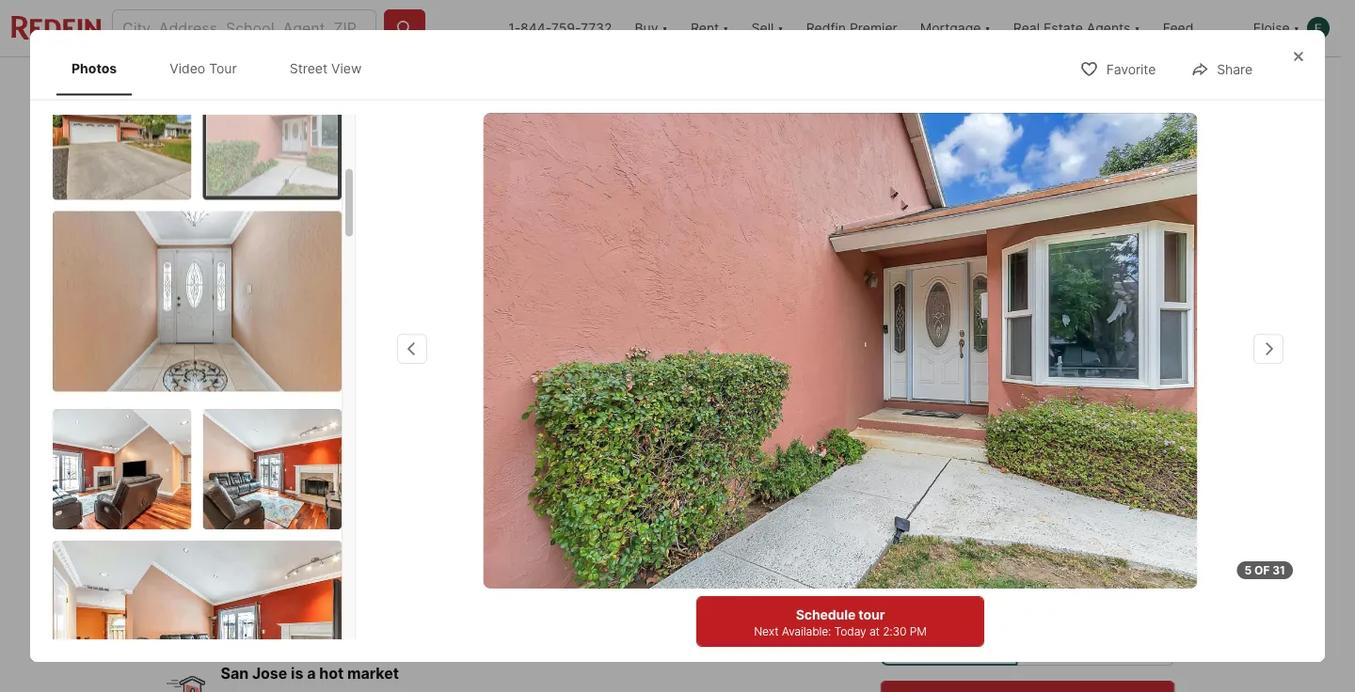 Task type: describe. For each thing, give the bounding box(es) containing it.
video for video
[[224, 414, 261, 430]]

29
[[1103, 538, 1139, 571]]

dialog containing photos
[[30, 30, 1325, 693]]

submit search image
[[395, 19, 414, 38]]

available:
[[782, 625, 831, 639]]

feed button
[[1152, 0, 1242, 56]]

2 tab from the left
[[535, 61, 685, 106]]

7732
[[581, 20, 612, 36]]

95119
[[456, 516, 498, 534]]

this
[[964, 479, 1004, 505]]

is
[[291, 665, 304, 683]]

1-844-759-7732 link
[[508, 20, 612, 36]]

active
[[259, 481, 306, 497]]

search link
[[187, 72, 270, 95]]

,
[[341, 516, 345, 534]]

1-844-759-7732
[[508, 20, 612, 36]]

favorite
[[1107, 61, 1156, 77]]

pre-
[[291, 590, 318, 606]]

5 of 31
[[1245, 564, 1286, 577]]

open sat, 2pm to 4pm
[[189, 131, 321, 144]]

baths link
[[505, 588, 546, 606]]

$1,300,000
[[166, 559, 290, 585]]

oct for 28
[[1016, 573, 1040, 586]]

30 photos
[[1079, 414, 1144, 430]]

user photo image
[[1307, 17, 1330, 40]]

to
[[278, 131, 294, 144]]

of
[[1255, 564, 1270, 577]]

overview tab
[[291, 61, 394, 106]]

tour for schedule
[[859, 607, 885, 623]]

anselmo
[[240, 516, 306, 534]]

search
[[225, 76, 270, 92]]

6382
[[166, 516, 205, 534]]

redfin premier
[[806, 20, 898, 36]]

schedule tour next available: today at 2:30 pm
[[754, 607, 927, 639]]

street view inside button
[[327, 414, 401, 430]]

street inside the street view button
[[327, 414, 366, 430]]

5
[[1245, 564, 1252, 577]]

-
[[249, 481, 255, 497]]

2pm
[[250, 131, 275, 144]]

30
[[1079, 414, 1096, 430]]

/mo
[[237, 590, 261, 606]]

photos tab
[[56, 45, 132, 92]]

street view button
[[284, 404, 417, 441]]

sunday
[[1098, 522, 1144, 535]]

3 tab from the left
[[685, 61, 777, 106]]

0 horizontal spatial share
[[1124, 75, 1159, 91]]

2
[[505, 559, 519, 585]]

a
[[307, 665, 316, 683]]

open
[[189, 131, 220, 144]]

0 vertical spatial san
[[209, 516, 237, 534]]

market
[[347, 665, 399, 683]]

2 baths
[[505, 559, 546, 606]]

person
[[960, 635, 999, 649]]

go
[[881, 479, 910, 505]]

City, Address, School, Agent, ZIP search field
[[112, 9, 377, 47]]

2:30
[[883, 625, 907, 639]]



Task type: vqa. For each thing, say whether or not it's contained in the screenshot.
TOUR IN PERSON
yes



Task type: locate. For each thing, give the bounding box(es) containing it.
friday 27 oct
[[915, 522, 954, 586]]

est.
[[166, 590, 189, 606]]

1 horizontal spatial video
[[224, 414, 261, 430]]

0 horizontal spatial tour
[[209, 60, 237, 76]]

tab
[[394, 61, 535, 106], [535, 61, 685, 106], [685, 61, 777, 106]]

oct inside "sunday 29 oct"
[[1109, 573, 1133, 586]]

sq
[[595, 588, 614, 607]]

share inside dialog
[[1217, 61, 1253, 77]]

ft
[[618, 588, 632, 607]]

1,343 sq ft
[[595, 559, 654, 607]]

tour for go
[[915, 479, 959, 505]]

for
[[183, 481, 209, 497]]

premier
[[850, 20, 898, 36]]

tour inside tab
[[209, 60, 237, 76]]

$1,300,000 est. $9,524 /mo get pre-approved
[[166, 559, 379, 606]]

san
[[209, 516, 237, 534], [221, 665, 249, 683]]

6382 san anselmo way ,
[[166, 516, 345, 534]]

san jose
[[349, 516, 422, 534]]

1 horizontal spatial share
[[1217, 61, 1253, 77]]

31
[[1273, 564, 1286, 577]]

next
[[754, 625, 779, 639]]

active link
[[259, 481, 306, 497]]

redfin
[[806, 20, 846, 36]]

1 horizontal spatial oct
[[1016, 573, 1040, 586]]

street view inside tab
[[290, 60, 362, 76]]

oct inside friday 27 oct
[[923, 573, 947, 586]]

home
[[1009, 479, 1069, 505]]

image image
[[53, 80, 191, 200], [206, 84, 338, 197], [53, 212, 342, 392], [53, 410, 192, 530], [203, 410, 342, 530], [53, 542, 342, 693]]

0 horizontal spatial tour
[[859, 607, 885, 623]]

None button
[[892, 510, 977, 599], [985, 511, 1071, 598], [1078, 511, 1164, 598], [892, 510, 977, 599], [985, 511, 1071, 598], [1078, 511, 1164, 598]]

friday
[[915, 522, 954, 535]]

2 oct from the left
[[1016, 573, 1040, 586]]

1 horizontal spatial tour
[[915, 479, 959, 505]]

sale
[[213, 481, 246, 497]]

get pre-approved link
[[265, 590, 379, 606]]

0 horizontal spatial oct
[[923, 573, 947, 586]]

baths
[[505, 588, 546, 606]]

844-
[[521, 20, 551, 36]]

759-
[[551, 20, 581, 36]]

video inside "video tour" tab
[[170, 60, 205, 76]]

tour
[[209, 60, 237, 76], [920, 635, 945, 649]]

sat,
[[223, 131, 248, 144]]

tour up at
[[859, 607, 885, 623]]

1 vertical spatial view
[[369, 414, 401, 430]]

share
[[1217, 61, 1253, 77], [1124, 75, 1159, 91]]

jose
[[384, 516, 422, 534]]

jose
[[252, 665, 287, 683]]

1 tab from the left
[[394, 61, 535, 106]]

1-
[[508, 20, 521, 36]]

0 vertical spatial tour
[[209, 60, 237, 76]]

0 vertical spatial view
[[331, 60, 362, 76]]

6382 san anselmo way, san jose, ca 95119 image
[[166, 110, 873, 456], [881, 110, 1175, 280], [881, 287, 1175, 456]]

san
[[349, 516, 380, 534]]

san jose is a hot market
[[221, 665, 399, 683]]

oct down 27
[[923, 573, 947, 586]]

photos
[[1099, 414, 1144, 430]]

way
[[309, 516, 341, 534]]

28
[[1010, 538, 1045, 571]]

1,343
[[595, 559, 654, 585]]

hot
[[319, 665, 344, 683]]

tour in person
[[920, 635, 999, 649]]

today
[[834, 625, 867, 639]]

1 vertical spatial tour
[[859, 607, 885, 623]]

tour down city, address, school, agent, zip "search field"
[[209, 60, 237, 76]]

video left search
[[170, 60, 205, 76]]

sunday 29 oct
[[1098, 522, 1144, 586]]

san left 'jose' at the left bottom
[[221, 665, 249, 683]]

tab list containing search
[[166, 57, 792, 106]]

view inside button
[[369, 414, 401, 430]]

dialog
[[30, 30, 1325, 693]]

1 vertical spatial tour
[[920, 635, 945, 649]]

san down sale
[[209, 516, 237, 534]]

schedule
[[796, 607, 856, 623]]

saturday
[[998, 522, 1057, 535]]

favorite button
[[1064, 49, 1172, 88]]

oct for 27
[[923, 573, 947, 586]]

oct
[[923, 573, 947, 586], [1016, 573, 1040, 586], [1109, 573, 1133, 586]]

3 oct from the left
[[1109, 573, 1133, 586]]

photos
[[72, 60, 117, 76]]

at
[[870, 625, 880, 639]]

open sat, 2pm to 4pm link
[[166, 110, 873, 460]]

27
[[918, 538, 951, 571]]

pm
[[910, 625, 927, 639]]

oct down 28
[[1016, 573, 1040, 586]]

0 vertical spatial video
[[170, 60, 205, 76]]

for sale - active
[[183, 481, 306, 497]]

oct for 29
[[1109, 573, 1133, 586]]

oct down the "29"
[[1109, 573, 1133, 586]]

street inside street view tab
[[290, 60, 328, 76]]

1 vertical spatial san
[[221, 665, 249, 683]]

video for video tour
[[170, 60, 205, 76]]

tour in person option
[[881, 617, 1018, 666]]

map entry image
[[726, 479, 851, 604]]

0 horizontal spatial video
[[170, 60, 205, 76]]

approved
[[318, 590, 379, 606]]

1 vertical spatial street
[[327, 414, 366, 430]]

0 vertical spatial tour
[[915, 479, 959, 505]]

video inside video button
[[224, 414, 261, 430]]

video up for sale - active
[[224, 414, 261, 430]]

30 photos button
[[1037, 404, 1160, 441]]

overview
[[312, 76, 373, 92]]

0 horizontal spatial view
[[331, 60, 362, 76]]

oct inside saturday 28 oct
[[1016, 573, 1040, 586]]

view inside tab
[[331, 60, 362, 76]]

tour inside schedule tour next available: today at 2:30 pm
[[859, 607, 885, 623]]

video tour
[[170, 60, 237, 76]]

1 oct from the left
[[923, 573, 947, 586]]

video tour tab
[[155, 45, 252, 92]]

tour left in
[[920, 635, 945, 649]]

tour inside option
[[920, 635, 945, 649]]

0 vertical spatial street
[[290, 60, 328, 76]]

6382 san anselmo way image
[[483, 113, 1198, 589]]

feed
[[1163, 20, 1194, 36]]

view
[[331, 60, 362, 76], [369, 414, 401, 430]]

4pm
[[296, 131, 321, 144]]

video button
[[181, 404, 277, 441]]

option
[[1018, 617, 1175, 666]]

tab list containing photos
[[53, 41, 396, 96]]

street view tab
[[275, 45, 377, 92]]

go tour this home
[[881, 479, 1069, 505]]

1 vertical spatial video
[[224, 414, 261, 430]]

$9,524
[[193, 590, 237, 606]]

next image
[[1153, 539, 1183, 569]]

0 vertical spatial street view
[[290, 60, 362, 76]]

get
[[265, 590, 288, 606]]

share button
[[1175, 49, 1269, 88], [1081, 63, 1175, 101]]

in
[[948, 635, 958, 649]]

2 horizontal spatial oct
[[1109, 573, 1133, 586]]

redfin premier button
[[795, 0, 909, 56]]

1 vertical spatial street view
[[327, 414, 401, 430]]

tour
[[915, 479, 959, 505], [859, 607, 885, 623]]

tab list
[[53, 41, 396, 96], [166, 57, 792, 106]]

tour in person list box
[[881, 617, 1175, 666]]

1 horizontal spatial view
[[369, 414, 401, 430]]

street view
[[290, 60, 362, 76], [327, 414, 401, 430]]

tour up friday
[[915, 479, 959, 505]]

saturday 28 oct
[[998, 522, 1057, 586]]

1 horizontal spatial tour
[[920, 635, 945, 649]]



